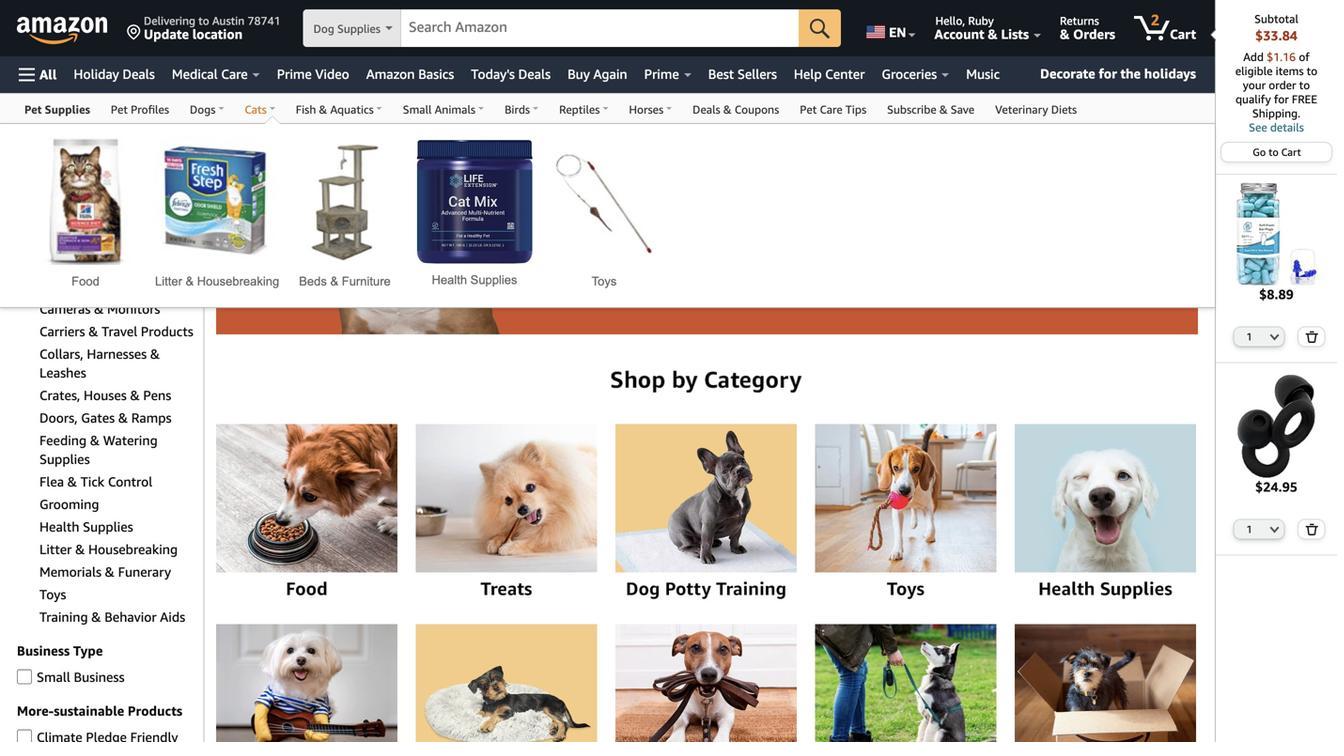 Task type: vqa. For each thing, say whether or not it's contained in the screenshot.
the bottommost for
yes



Task type: locate. For each thing, give the bounding box(es) containing it.
flea
[[39, 474, 64, 490]]

shop by category image
[[216, 353, 1198, 406]]

1 vertical spatial care
[[820, 103, 843, 116]]

small business link
[[17, 666, 125, 687]]

housebreaking inside dogs food treats apparel & accessories beds & furniture cameras & monitors carriers & travel products collars, harnesses & leashes crates, houses & pens doors, gates & ramps feeding & watering supplies flea & tick control grooming health supplies litter & housebreaking memorials & funerary toys training & behavior aids
[[88, 542, 178, 557]]

deals for today's deals
[[518, 66, 551, 82]]

cat health image
[[414, 137, 535, 264]]

cameras & monitors link
[[39, 301, 160, 317]]

litter up memorials
[[39, 542, 72, 557]]

to inside go to cart link
[[1269, 146, 1279, 158]]

pet supplies down all
[[24, 103, 90, 116]]

holidays
[[1145, 66, 1196, 81]]

dropdown image
[[1270, 526, 1279, 533]]

0 horizontal spatial deals
[[123, 66, 155, 82]]

dogs inside 'dogs' link
[[190, 103, 216, 116]]

best sellers
[[708, 66, 777, 82]]

for
[[1099, 66, 1117, 81], [1274, 93, 1289, 106]]

collars, harnesses & leashes link
[[39, 346, 160, 381]]

navigation navigation
[[0, 0, 1337, 743]]

& inside litter & housebreaking link
[[186, 274, 194, 289]]

more-sustainable products
[[17, 703, 182, 719]]

birds link
[[494, 94, 549, 123]]

doors, gates & ramps link
[[39, 410, 172, 426]]

best
[[708, 66, 734, 82]]

&
[[988, 26, 998, 42], [1060, 26, 1070, 42], [319, 103, 327, 116], [724, 103, 732, 116], [940, 103, 948, 116], [89, 256, 99, 272], [186, 274, 194, 289], [330, 274, 338, 289], [71, 279, 81, 294], [94, 301, 104, 317], [89, 324, 98, 339], [150, 346, 160, 362], [130, 388, 140, 403], [118, 410, 128, 426], [90, 433, 100, 448], [67, 474, 77, 490], [75, 542, 85, 557], [105, 564, 115, 580], [91, 610, 101, 625]]

2 prime from the left
[[644, 66, 679, 82]]

health inside dogs food treats apparel & accessories beds & furniture cameras & monitors carriers & travel products collars, harnesses & leashes crates, houses & pens doors, gates & ramps feeding & watering supplies flea & tick control grooming health supplies litter & housebreaking memorials & funerary toys training & behavior aids
[[39, 519, 79, 535]]

birds
[[505, 103, 530, 116]]

pet for 'pet supplies' "link" corresponding to dogs
[[24, 103, 42, 116]]

0 horizontal spatial dogs
[[28, 188, 59, 204]]

0 vertical spatial toys link
[[544, 137, 664, 307]]

1 vertical spatial for
[[1274, 93, 1289, 106]]

cat beds image
[[285, 137, 405, 265]]

supplies down feeding
[[39, 452, 90, 467]]

groceries link
[[874, 61, 958, 87]]

0 vertical spatial litter
[[155, 274, 182, 289]]

small inside "navigation" navigation
[[403, 103, 432, 116]]

go to cart
[[1253, 146, 1301, 158]]

& left orders
[[1060, 26, 1070, 42]]

toys
[[592, 274, 617, 289], [39, 587, 66, 602]]

1 horizontal spatial toys
[[592, 274, 617, 289]]

harnesses
[[87, 346, 147, 362]]

carriers & travel products link
[[39, 324, 193, 339]]

gates
[[81, 410, 115, 426]]

of
[[1299, 50, 1310, 63]]

to right go
[[1269, 146, 1279, 158]]

1 horizontal spatial deals
[[518, 66, 551, 82]]

litter
[[155, 274, 182, 289], [39, 542, 72, 557]]

1 vertical spatial small
[[37, 670, 70, 685]]

the
[[1121, 66, 1141, 81]]

1 horizontal spatial care
[[820, 103, 843, 116]]

behavior
[[105, 610, 157, 625]]

furniture down cat beds image
[[342, 274, 391, 289]]

1
[[1247, 331, 1253, 343], [1247, 523, 1253, 536]]

dogs link
[[180, 94, 234, 123]]

& down cat litter image
[[186, 274, 194, 289]]

& inside returns & orders
[[1060, 26, 1070, 42]]

grooming link
[[39, 497, 99, 512]]

1 vertical spatial toys
[[39, 587, 66, 602]]

0 vertical spatial pet supplies link
[[14, 94, 100, 123]]

1 for $8.89
[[1247, 331, 1253, 343]]

1 horizontal spatial for
[[1274, 93, 1289, 106]]

0 horizontal spatial litter
[[39, 542, 72, 557]]

for down the order
[[1274, 93, 1289, 106]]

care
[[221, 66, 248, 82], [820, 103, 843, 116]]

Search Amazon text field
[[401, 10, 799, 46]]

pet supplies inside "link"
[[24, 103, 90, 116]]

1 prime from the left
[[277, 66, 312, 82]]

1 horizontal spatial housebreaking
[[197, 274, 279, 289]]

cats
[[245, 103, 267, 116]]

$8.89
[[1260, 287, 1294, 302]]

business type
[[17, 643, 103, 659]]

reptiles link
[[549, 94, 619, 123]]

food down apparel & accessories link
[[72, 274, 99, 289]]

deals up pet profiles link
[[123, 66, 155, 82]]

& left the save
[[940, 103, 948, 116]]

business down type
[[74, 670, 125, 685]]

& left tick
[[67, 474, 77, 490]]

deals up birds link
[[518, 66, 551, 82]]

more-
[[17, 703, 54, 719]]

& right the apparel
[[89, 256, 99, 272]]

new pet guide image
[[1015, 625, 1196, 743]]

pet for pet profiles link
[[111, 103, 128, 116]]

1 vertical spatial pet supplies
[[26, 166, 100, 181]]

subscribe & save link
[[877, 94, 985, 123]]

supplies down 'cat health' image on the top left
[[471, 273, 517, 287]]

1 horizontal spatial food
[[72, 274, 99, 289]]

deals inside "link"
[[518, 66, 551, 82]]

litter & housebreaking link
[[155, 137, 279, 307], [39, 542, 178, 557]]

supplies right dog
[[337, 22, 381, 35]]

1 vertical spatial pet supplies link
[[17, 166, 100, 181]]

1 horizontal spatial business
[[74, 670, 125, 685]]

care left tips
[[820, 103, 843, 116]]

0 horizontal spatial food
[[39, 211, 69, 227]]

pet supplies link down all
[[14, 94, 100, 123]]

pet down help
[[800, 103, 817, 116]]

0 vertical spatial toys
[[592, 274, 617, 289]]

0 horizontal spatial for
[[1099, 66, 1117, 81]]

prime up fish
[[277, 66, 312, 82]]

dogs
[[190, 103, 216, 116], [28, 188, 59, 204]]

0 vertical spatial dogs
[[190, 103, 216, 116]]

0 vertical spatial health
[[432, 273, 467, 287]]

1 horizontal spatial small
[[403, 103, 432, 116]]

apparel & accessories link
[[39, 256, 169, 272]]

supplies inside search box
[[337, 22, 381, 35]]

pet supplies link
[[14, 94, 100, 123], [17, 166, 100, 181]]

pet down all "button"
[[24, 103, 42, 116]]

& up watering
[[118, 410, 128, 426]]

details
[[1271, 121, 1304, 134]]

toys up training
[[39, 587, 66, 602]]

1 left dropdown icon
[[1247, 523, 1253, 536]]

78741
[[248, 14, 281, 27]]

dog supplies
[[314, 22, 381, 35]]

1 vertical spatial food
[[72, 274, 99, 289]]

1 vertical spatial health supplies link
[[39, 519, 133, 535]]

& up the 'cameras'
[[71, 279, 81, 294]]

cameras
[[39, 301, 91, 317]]

0 horizontal spatial toys
[[39, 587, 66, 602]]

0 horizontal spatial furniture
[[85, 279, 139, 294]]

dogs for dogs food treats apparel & accessories beds & furniture cameras & monitors carriers & travel products collars, harnesses & leashes crates, houses & pens doors, gates & ramps feeding & watering supplies flea & tick control grooming health supplies litter & housebreaking memorials & funerary toys training & behavior aids
[[28, 188, 59, 204]]

0 horizontal spatial small
[[37, 670, 70, 685]]

1 horizontal spatial toys link
[[544, 137, 664, 307]]

1 horizontal spatial health
[[432, 273, 467, 287]]

delete image right dropdown image in the top right of the page
[[1306, 331, 1319, 343]]

pet profiles
[[111, 103, 169, 116]]

health inside "navigation" navigation
[[432, 273, 467, 287]]

1 horizontal spatial health supplies link
[[414, 137, 535, 306]]

1 horizontal spatial prime
[[644, 66, 679, 82]]

food image
[[216, 425, 398, 606]]

cart down details
[[1282, 146, 1301, 158]]

litter down the accessories
[[155, 274, 182, 289]]

delete image right dropdown icon
[[1306, 523, 1319, 536]]

decorate for the holidays link
[[1033, 62, 1204, 86]]

prime
[[277, 66, 312, 82], [644, 66, 679, 82]]

deals & coupons
[[693, 103, 779, 116]]

beds down the apparel
[[39, 279, 68, 294]]

0 vertical spatial for
[[1099, 66, 1117, 81]]

subtotal $33.84
[[1255, 12, 1299, 43]]

pet supplies link for food
[[17, 166, 100, 181]]

None submit
[[799, 9, 841, 47], [1299, 328, 1325, 346], [1299, 520, 1325, 539], [799, 9, 841, 47], [1299, 328, 1325, 346], [1299, 520, 1325, 539]]

1 delete image from the top
[[1306, 331, 1319, 343]]

pens
[[143, 388, 171, 403]]

0 vertical spatial care
[[221, 66, 248, 82]]

housebreaking up the funerary
[[88, 542, 178, 557]]

business
[[17, 643, 70, 659], [74, 670, 125, 685]]

1 horizontal spatial cart
[[1282, 146, 1301, 158]]

0 vertical spatial products
[[141, 324, 193, 339]]

prime for prime video
[[277, 66, 312, 82]]

toys link
[[544, 137, 664, 307], [39, 587, 66, 602]]

housebreaking down cat litter image
[[197, 274, 279, 289]]

& up memorials
[[75, 542, 85, 557]]

products down 'monitors'
[[141, 324, 193, 339]]

deals & coupons link
[[683, 94, 790, 123]]

2 delete image from the top
[[1306, 523, 1319, 536]]

deals
[[123, 66, 155, 82], [518, 66, 551, 82], [693, 103, 721, 116]]

supplies up department
[[45, 103, 90, 116]]

health supplies image
[[1015, 425, 1196, 606]]

business up checkbox icon
[[17, 643, 70, 659]]

monitors
[[107, 301, 160, 317]]

qualify
[[1236, 93, 1271, 106]]

cart right 2 on the top right of page
[[1170, 26, 1196, 42]]

small down amazon basics link
[[403, 103, 432, 116]]

0 horizontal spatial housebreaking
[[88, 542, 178, 557]]

veterinary diets link
[[985, 94, 1088, 123]]

0 horizontal spatial business
[[17, 643, 70, 659]]

dog store image
[[216, 138, 1198, 335]]

0 vertical spatial cart
[[1170, 26, 1196, 42]]

& inside subscribe & save link
[[940, 103, 948, 116]]

small business
[[37, 670, 125, 685]]

pet supplies link down department
[[17, 166, 100, 181]]

small down business type
[[37, 670, 70, 685]]

0 vertical spatial housebreaking
[[197, 274, 279, 289]]

furniture down apparel & accessories link
[[85, 279, 139, 294]]

of eligible items to your order to qualify for free shipping.
[[1236, 50, 1318, 120]]

1 vertical spatial 1
[[1247, 523, 1253, 536]]

0 horizontal spatial prime
[[277, 66, 312, 82]]

products right sustainable
[[128, 703, 182, 719]]

food inside "navigation" navigation
[[72, 274, 99, 289]]

0 horizontal spatial toys link
[[39, 587, 66, 602]]

& right harnesses
[[150, 346, 160, 362]]

housebreaking
[[197, 274, 279, 289], [88, 542, 178, 557]]

0 horizontal spatial care
[[221, 66, 248, 82]]

dogs up treats link
[[28, 188, 59, 204]]

to inside the delivering to austin 78741 update location
[[198, 14, 209, 27]]

1 vertical spatial litter
[[39, 542, 72, 557]]

beds & furniture link
[[285, 137, 405, 307], [39, 279, 139, 294]]

pet inside "link"
[[24, 103, 42, 116]]

& right fish
[[319, 103, 327, 116]]

1 horizontal spatial beds & furniture link
[[285, 137, 405, 307]]

save
[[951, 103, 975, 116]]

0 horizontal spatial health
[[39, 519, 79, 535]]

pet supplies down department
[[26, 166, 100, 181]]

dropdown image
[[1270, 333, 1279, 341]]

Dog Supplies search field
[[303, 9, 841, 49]]

to down of
[[1307, 64, 1318, 78]]

beds
[[299, 274, 327, 289], [39, 279, 68, 294]]

subscribe
[[887, 103, 937, 116]]

dogs inside dogs food treats apparel & accessories beds & furniture cameras & monitors carriers & travel products collars, harnesses & leashes crates, houses & pens doors, gates & ramps feeding & watering supplies flea & tick control grooming health supplies litter & housebreaking memorials & funerary toys training & behavior aids
[[28, 188, 59, 204]]

litter inside "navigation" navigation
[[155, 274, 182, 289]]

tick
[[81, 474, 104, 490]]

cat toys image
[[544, 137, 664, 265]]

$1.16
[[1267, 50, 1296, 63]]

food up treats
[[39, 211, 69, 227]]

1 vertical spatial housebreaking
[[88, 542, 178, 557]]

1 vertical spatial health
[[39, 519, 79, 535]]

0 vertical spatial food
[[39, 211, 69, 227]]

health down grooming link
[[39, 519, 79, 535]]

horses
[[629, 103, 664, 116]]

lysian ultra soft foam earplugs sleep, 38db snr 31db nrr sound blocking noise cancelling ear plugs for sleeping, travel, shooting and working -60 pairs pack (lake blue) image
[[1225, 182, 1328, 285]]

medical care link
[[163, 61, 269, 87]]

ramps
[[131, 410, 172, 426]]

dogs down medical care
[[190, 103, 216, 116]]

beds down cat beds image
[[299, 274, 327, 289]]

prime inside prime video link
[[277, 66, 312, 82]]

memorials & funerary link
[[39, 564, 171, 580]]

1 vertical spatial litter & housebreaking link
[[39, 542, 178, 557]]

& left coupons
[[724, 103, 732, 116]]

beds inside dogs food treats apparel & accessories beds & furniture cameras & monitors carriers & travel products collars, harnesses & leashes crates, houses & pens doors, gates & ramps feeding & watering supplies flea & tick control grooming health supplies litter & housebreaking memorials & funerary toys training & behavior aids
[[39, 279, 68, 294]]

0 vertical spatial delete image
[[1306, 331, 1319, 343]]

medical
[[172, 66, 218, 82]]

care right medical
[[221, 66, 248, 82]]

health down 'cat health' image on the top left
[[432, 273, 467, 287]]

& right training
[[91, 610, 101, 625]]

1 vertical spatial dogs
[[28, 188, 59, 204]]

0 vertical spatial pet supplies
[[24, 103, 90, 116]]

0 vertical spatial 1
[[1247, 331, 1253, 343]]

pet supplies
[[24, 103, 90, 116], [26, 166, 100, 181]]

1 horizontal spatial beds
[[299, 274, 327, 289]]

shipping.
[[1253, 107, 1301, 120]]

to left 'austin' in the top of the page
[[198, 14, 209, 27]]

1 horizontal spatial litter
[[155, 274, 182, 289]]

prime inside prime 'link'
[[644, 66, 679, 82]]

help center link
[[786, 61, 874, 87]]

0 horizontal spatial beds & furniture link
[[39, 279, 139, 294]]

1 vertical spatial business
[[74, 670, 125, 685]]

2 1 from the top
[[1247, 523, 1253, 536]]

1 horizontal spatial furniture
[[342, 274, 391, 289]]

checkbox image
[[17, 670, 32, 685]]

for left the
[[1099, 66, 1117, 81]]

toys down cat toys image
[[592, 274, 617, 289]]

0 horizontal spatial health supplies link
[[39, 519, 133, 535]]

1 vertical spatial delete image
[[1306, 523, 1319, 536]]

buy
[[568, 66, 590, 82]]

0 horizontal spatial beds
[[39, 279, 68, 294]]

feeding
[[39, 433, 87, 448]]

dog
[[314, 22, 334, 35]]

1 left dropdown image in the top right of the page
[[1247, 331, 1253, 343]]

treats link
[[39, 234, 76, 249]]

prime up horses link
[[644, 66, 679, 82]]

1 1 from the top
[[1247, 331, 1253, 343]]

& left the funerary
[[105, 564, 115, 580]]

deals down best
[[693, 103, 721, 116]]

furniture inside dogs food treats apparel & accessories beds & furniture cameras & monitors carriers & travel products collars, harnesses & leashes crates, houses & pens doors, gates & ramps feeding & watering supplies flea & tick control grooming health supplies litter & housebreaking memorials & funerary toys training & behavior aids
[[85, 279, 139, 294]]

1 vertical spatial cart
[[1282, 146, 1301, 158]]

0 vertical spatial small
[[403, 103, 432, 116]]

delete image
[[1306, 331, 1319, 343], [1306, 523, 1319, 536]]

1 horizontal spatial dogs
[[190, 103, 216, 116]]

pet left profiles
[[111, 103, 128, 116]]

veterinary
[[995, 103, 1049, 116]]

small animals link
[[393, 94, 494, 123]]

best sellers link
[[700, 61, 786, 87]]



Task type: describe. For each thing, give the bounding box(es) containing it.
amazon basics
[[366, 66, 454, 82]]

crates, houses & pens link
[[39, 388, 171, 403]]

& inside the deals & coupons link
[[724, 103, 732, 116]]

supplies down grooming link
[[83, 519, 133, 535]]

dogs for dogs
[[190, 103, 216, 116]]

add
[[1244, 50, 1264, 63]]

prime video
[[277, 66, 349, 82]]

care for pet
[[820, 103, 843, 116]]

cleanup & waste image
[[616, 425, 797, 606]]

apparel image
[[216, 625, 398, 743]]

aids
[[160, 610, 185, 625]]

to up free
[[1300, 78, 1310, 92]]

feeding & watering supplies link
[[39, 433, 158, 467]]

prime for prime
[[644, 66, 679, 82]]

toys link inside "navigation" navigation
[[544, 137, 664, 307]]

add $1.16
[[1244, 50, 1299, 63]]

cat litter image
[[155, 137, 275, 265]]

1 for $24.95
[[1247, 523, 1253, 536]]

order
[[1269, 78, 1297, 92]]

delivering to austin 78741 update location
[[144, 14, 281, 42]]

litter & housebreaking
[[155, 274, 279, 289]]

for inside 'of eligible items to your order to qualify for free shipping.'
[[1274, 93, 1289, 106]]

sustainable
[[54, 703, 124, 719]]

amazon
[[366, 66, 415, 82]]

all
[[39, 67, 57, 82]]

lists
[[1001, 26, 1029, 42]]

food inside dogs food treats apparel & accessories beds & furniture cameras & monitors carriers & travel products collars, harnesses & leashes crates, houses & pens doors, gates & ramps feeding & watering supplies flea & tick control grooming health supplies litter & housebreaking memorials & funerary toys training & behavior aids
[[39, 211, 69, 227]]

fish
[[296, 103, 316, 116]]

pet care tips
[[800, 103, 867, 116]]

beds & furniture
[[299, 274, 391, 289]]

travel
[[102, 324, 137, 339]]

collars image
[[616, 625, 797, 743]]

litter inside dogs food treats apparel & accessories beds & furniture cameras & monitors carriers & travel products collars, harnesses & leashes crates, houses & pens doors, gates & ramps feeding & watering supplies flea & tick control grooming health supplies litter & housebreaking memorials & funerary toys training & behavior aids
[[39, 542, 72, 557]]

small for small business
[[37, 670, 70, 685]]

houses
[[84, 388, 127, 403]]

dogs food treats apparel & accessories beds & furniture cameras & monitors carriers & travel products collars, harnesses & leashes crates, houses & pens doors, gates & ramps feeding & watering supplies flea & tick control grooming health supplies litter & housebreaking memorials & funerary toys training & behavior aids
[[28, 188, 193, 625]]

horses link
[[619, 94, 683, 123]]

products inside dogs food treats apparel & accessories beds & furniture cameras & monitors carriers & travel products collars, harnesses & leashes crates, houses & pens doors, gates & ramps feeding & watering supplies flea & tick control grooming health supplies litter & housebreaking memorials & funerary toys training & behavior aids
[[141, 324, 193, 339]]

music link
[[958, 61, 1009, 87]]

video
[[315, 66, 349, 82]]

& left "lists"
[[988, 26, 998, 42]]

health supplies
[[432, 273, 517, 287]]

crates,
[[39, 388, 80, 403]]

treats image
[[416, 425, 597, 606]]

again
[[594, 66, 628, 82]]

pet supplies link for dogs
[[14, 94, 100, 123]]

free
[[1292, 93, 1318, 106]]

loop quiet ear plugs for noise reduction &ndash; super soft, reusable hearing protection in flexible silicone for sleep, noise sensitivity - 8 ear tips in xs/s/m/l &ndash; 26db &amp; nrr 14 noise cancelling &ndash; black image
[[1225, 375, 1328, 478]]

decorate for the holidays
[[1040, 66, 1196, 81]]

reptiles
[[559, 103, 600, 116]]

business inside small business link
[[74, 670, 125, 685]]

returns
[[1060, 14, 1100, 27]]

help center
[[794, 66, 865, 82]]

1 vertical spatial toys link
[[39, 587, 66, 602]]

your
[[1243, 78, 1266, 92]]

music
[[966, 66, 1000, 82]]

pet down department
[[26, 166, 46, 181]]

holiday deals
[[74, 66, 155, 82]]

& up the 'carriers & travel products' link at the top left of the page
[[94, 301, 104, 317]]

update
[[144, 26, 189, 42]]

furniture inside "navigation" navigation
[[342, 274, 391, 289]]

coupons
[[735, 103, 779, 116]]

& inside fish & aquatics 'link'
[[319, 103, 327, 116]]

training & behavior aids link
[[39, 610, 185, 625]]

apparel
[[39, 256, 86, 272]]

type
[[73, 643, 103, 659]]

see details link
[[1226, 120, 1328, 134]]

housebreaking inside litter & housebreaking link
[[197, 274, 279, 289]]

fish & aquatics
[[296, 103, 374, 116]]

& down 'gates'
[[90, 433, 100, 448]]

care for medical
[[221, 66, 248, 82]]

delete image for $24.95
[[1306, 523, 1319, 536]]

basics
[[418, 66, 454, 82]]

tips
[[846, 103, 867, 116]]

watering
[[103, 433, 158, 448]]

supplies inside "link"
[[45, 103, 90, 116]]

small for small animals
[[403, 103, 432, 116]]

pet care tips link
[[790, 94, 877, 123]]

amazon image
[[17, 17, 108, 45]]

$24.95
[[1256, 479, 1298, 495]]

beds & furniture image
[[416, 625, 597, 743]]

collars,
[[39, 346, 83, 362]]

for inside decorate for the holidays link
[[1099, 66, 1117, 81]]

returns & orders
[[1060, 14, 1116, 42]]

account
[[935, 26, 985, 42]]

2 horizontal spatial deals
[[693, 103, 721, 116]]

go to cart link
[[1222, 143, 1332, 162]]

subtotal
[[1255, 12, 1299, 25]]

cat food image
[[25, 137, 146, 265]]

training & behavior image
[[815, 625, 997, 743]]

department
[[17, 140, 92, 155]]

beds inside "navigation" navigation
[[299, 274, 327, 289]]

ruby
[[968, 14, 994, 27]]

0 vertical spatial business
[[17, 643, 70, 659]]

groceries
[[882, 66, 937, 82]]

sellers
[[738, 66, 777, 82]]

training
[[39, 610, 88, 625]]

0 horizontal spatial cart
[[1170, 26, 1196, 42]]

prime video link
[[269, 61, 358, 87]]

fish & aquatics link
[[286, 94, 393, 123]]

profiles
[[131, 103, 169, 116]]

& down cat beds image
[[330, 274, 338, 289]]

2
[[1151, 11, 1160, 29]]

decorate
[[1040, 66, 1096, 81]]

delete image for $8.89
[[1306, 331, 1319, 343]]

deals for holiday deals
[[123, 66, 155, 82]]

1 vertical spatial products
[[128, 703, 182, 719]]

toys image
[[815, 425, 997, 606]]

toys inside dogs food treats apparel & accessories beds & furniture cameras & monitors carriers & travel products collars, harnesses & leashes crates, houses & pens doors, gates & ramps feeding & watering supplies flea & tick control grooming health supplies litter & housebreaking memorials & funerary toys training & behavior aids
[[39, 587, 66, 602]]

pet for pet care tips link
[[800, 103, 817, 116]]

checkbox image
[[17, 730, 32, 743]]

see details
[[1249, 121, 1304, 134]]

medical care
[[172, 66, 248, 82]]

supplies down department
[[49, 166, 100, 181]]

& left pens
[[130, 388, 140, 403]]

$33.84
[[1256, 28, 1298, 43]]

funerary
[[118, 564, 171, 580]]

prime link
[[636, 61, 700, 87]]

today's
[[471, 66, 515, 82]]

buy again
[[568, 66, 628, 82]]

& down cameras & monitors link
[[89, 324, 98, 339]]

carriers
[[39, 324, 85, 339]]

toys inside "navigation" navigation
[[592, 274, 617, 289]]

0 vertical spatial health supplies link
[[414, 137, 535, 306]]

en
[[889, 24, 907, 40]]

aquatics
[[330, 103, 374, 116]]

doors,
[[39, 410, 78, 426]]

0 vertical spatial litter & housebreaking link
[[155, 137, 279, 307]]

grooming
[[39, 497, 99, 512]]

veterinary diets
[[995, 103, 1077, 116]]

location
[[192, 26, 243, 42]]

holiday
[[74, 66, 119, 82]]



